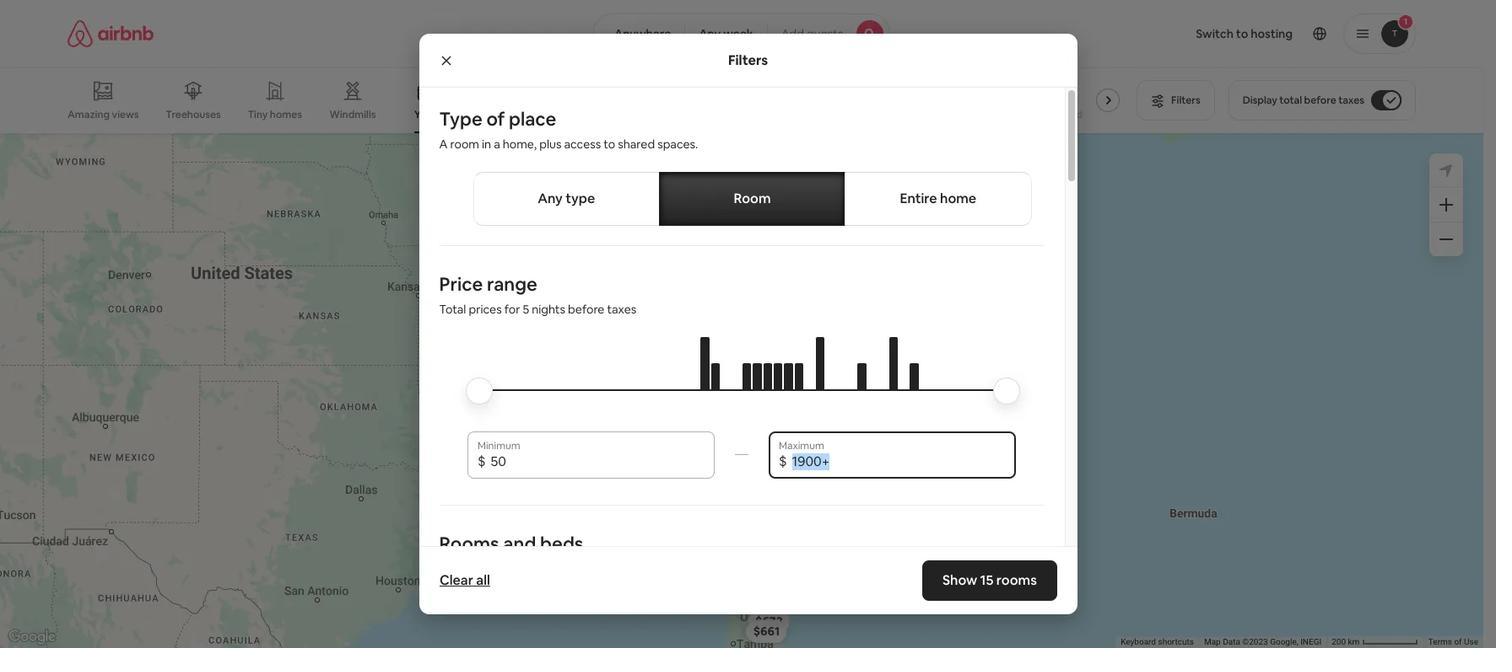 Task type: describe. For each thing, give the bounding box(es) containing it.
entire
[[900, 190, 937, 208]]

terms
[[1428, 638, 1452, 647]]

$ text field
[[491, 454, 705, 471]]

15
[[980, 572, 993, 590]]

spaces.
[[657, 137, 698, 152]]

taxes inside price range total prices for 5 nights before taxes
[[607, 302, 636, 317]]

the-
[[1044, 108, 1064, 121]]

to
[[604, 137, 615, 152]]

$719 button
[[757, 364, 798, 388]]

amazing views
[[68, 108, 139, 121]]

guests
[[807, 26, 843, 41]]

prices
[[469, 302, 502, 317]]

home,
[[503, 137, 537, 152]]

and
[[503, 532, 536, 556]]

any for any week
[[699, 26, 721, 41]]

grid
[[1064, 108, 1083, 121]]

display
[[1243, 94, 1277, 107]]

of for use
[[1454, 638, 1462, 647]]

$605 button
[[768, 351, 811, 375]]

any type button
[[473, 172, 660, 226]]

filters dialog
[[419, 34, 1077, 649]]

beds
[[540, 532, 583, 556]]

rooms
[[439, 532, 499, 556]]

0 vertical spatial $787
[[765, 369, 792, 385]]

place
[[509, 107, 556, 131]]

add guests
[[781, 26, 843, 41]]

yurts
[[414, 108, 440, 122]]

use
[[1464, 638, 1478, 647]]

$ for $ text box
[[478, 453, 486, 471]]

range
[[487, 273, 537, 296]]

none search field containing anywhere
[[593, 14, 890, 54]]

room
[[450, 137, 479, 152]]

any for any type
[[538, 190, 563, 208]]

$661
[[753, 624, 780, 639]]

for
[[504, 302, 520, 317]]

amazing
[[68, 108, 110, 121]]

google,
[[1270, 638, 1298, 647]]

treehouses
[[166, 108, 221, 122]]

show for show list
[[707, 546, 737, 562]]

$719
[[765, 368, 791, 384]]

terms of use link
[[1428, 638, 1478, 647]]

$1,310
[[902, 214, 936, 229]]

keyboard
[[1121, 638, 1156, 647]]

km
[[1348, 638, 1360, 647]]

zoom in image
[[1440, 198, 1453, 212]]

a
[[439, 137, 448, 152]]

filters
[[728, 51, 768, 69]]

total
[[1280, 94, 1302, 107]]

show list
[[707, 546, 756, 562]]

$1,392 button
[[678, 412, 729, 435]]

display total before taxes button
[[1228, 80, 1416, 121]]

$1,021 $605
[[775, 334, 828, 371]]

$673 button
[[748, 610, 790, 633]]

data
[[1223, 638, 1240, 647]]

price
[[439, 273, 483, 296]]

map data ©2023 google, inegi
[[1204, 638, 1322, 647]]

taxes inside button
[[1338, 94, 1364, 107]]

zoom out image
[[1440, 233, 1453, 246]]

tiny
[[248, 108, 268, 122]]

total
[[439, 302, 466, 317]]

google image
[[4, 627, 60, 649]]

off-the-grid
[[1024, 108, 1083, 121]]

5
[[523, 302, 529, 317]]

profile element
[[911, 0, 1416, 68]]

clear all button
[[431, 565, 498, 598]]

anywhere
[[614, 26, 671, 41]]

$ for $ text field at the right bottom of the page
[[779, 453, 787, 471]]

plus
[[539, 137, 561, 152]]

a
[[494, 137, 500, 152]]

nights
[[532, 302, 565, 317]]

shortcuts
[[1158, 638, 1194, 647]]

before inside price range total prices for 5 nights before taxes
[[568, 302, 605, 317]]

200 km
[[1332, 638, 1362, 647]]

list
[[740, 546, 756, 562]]



Task type: vqa. For each thing, say whether or not it's contained in the screenshot.
top your
no



Task type: locate. For each thing, give the bounding box(es) containing it.
200 km button
[[1327, 637, 1423, 649]]

taxes right total at the top of page
[[1338, 94, 1364, 107]]

1 vertical spatial $787 button
[[635, 425, 677, 448]]

0 vertical spatial $787 button
[[757, 365, 800, 389]]

cabins
[[485, 108, 518, 122]]

$605
[[775, 355, 803, 371]]

1 horizontal spatial $787 button
[[757, 365, 800, 389]]

off-
[[1024, 108, 1044, 121]]

0 horizontal spatial $787
[[642, 429, 670, 444]]

windmills
[[329, 108, 376, 122]]

entire home button
[[845, 172, 1032, 226]]

1 vertical spatial show
[[942, 572, 977, 590]]

clear all
[[439, 572, 490, 590]]

0 vertical spatial taxes
[[1338, 94, 1364, 107]]

before inside display total before taxes button
[[1304, 94, 1336, 107]]

before right nights
[[568, 302, 605, 317]]

tab list
[[473, 172, 1032, 226]]

tab list inside the filters dialog
[[473, 172, 1032, 226]]

show 15 rooms
[[942, 572, 1037, 590]]

0 horizontal spatial of
[[486, 107, 505, 131]]

group containing amazing views
[[68, 68, 1127, 133]]

google map
showing 73 stays. region
[[0, 133, 1483, 649]]

0 horizontal spatial before
[[568, 302, 605, 317]]

add
[[781, 26, 804, 41]]

$1,021
[[793, 334, 828, 350]]

any type
[[538, 190, 595, 208]]

week
[[723, 26, 753, 41]]

1 $ from the left
[[478, 453, 486, 471]]

taxes
[[1338, 94, 1364, 107], [607, 302, 636, 317]]

terms of use
[[1428, 638, 1478, 647]]

1 vertical spatial any
[[538, 190, 563, 208]]

show list button
[[690, 534, 793, 574]]

0 vertical spatial any
[[699, 26, 721, 41]]

room button
[[659, 172, 846, 226]]

any left week
[[699, 26, 721, 41]]

before right total at the top of page
[[1304, 94, 1336, 107]]

any inside any type button
[[538, 190, 563, 208]]

of for place
[[486, 107, 505, 131]]

$787 button
[[757, 365, 800, 389], [635, 425, 677, 448]]

type of place a room in a home, plus access to shared spaces.
[[439, 107, 698, 152]]

shared
[[618, 137, 655, 152]]

price range total prices for 5 nights before taxes
[[439, 273, 636, 317]]

0 vertical spatial before
[[1304, 94, 1336, 107]]

$ text field
[[792, 454, 1006, 471]]

inegi
[[1300, 638, 1322, 647]]

$1,310 button
[[894, 209, 944, 233]]

of
[[486, 107, 505, 131], [1454, 638, 1462, 647]]

in
[[482, 137, 491, 152]]

200
[[1332, 638, 1346, 647]]

room
[[734, 190, 771, 208]]

show left '15'
[[942, 572, 977, 590]]

$1,392
[[685, 416, 721, 431]]

1 vertical spatial of
[[1454, 638, 1462, 647]]

1 vertical spatial before
[[568, 302, 605, 317]]

0 horizontal spatial show
[[707, 546, 737, 562]]

$787
[[765, 369, 792, 385], [642, 429, 670, 444]]

show left list
[[707, 546, 737, 562]]

2 $ from the left
[[779, 453, 787, 471]]

taxes right nights
[[607, 302, 636, 317]]

show
[[707, 546, 737, 562], [942, 572, 977, 590]]

show inside show list button
[[707, 546, 737, 562]]

entire home
[[900, 190, 976, 208]]

1 horizontal spatial show
[[942, 572, 977, 590]]

mansions
[[553, 108, 598, 122]]

add guests button
[[767, 14, 890, 54]]

1 horizontal spatial of
[[1454, 638, 1462, 647]]

homes
[[270, 108, 302, 122]]

map
[[1204, 638, 1221, 647]]

any left type
[[538, 190, 563, 208]]

1 horizontal spatial $
[[779, 453, 787, 471]]

0 vertical spatial show
[[707, 546, 737, 562]]

any
[[699, 26, 721, 41], [538, 190, 563, 208]]

$661 button
[[746, 620, 787, 644]]

1 horizontal spatial taxes
[[1338, 94, 1364, 107]]

$
[[478, 453, 486, 471], [779, 453, 787, 471]]

clear
[[439, 572, 473, 590]]

type
[[566, 190, 595, 208]]

type
[[439, 107, 482, 131]]

show 15 rooms link
[[922, 561, 1057, 602]]

show inside show 15 rooms link
[[942, 572, 977, 590]]

1 horizontal spatial $787
[[765, 369, 792, 385]]

access
[[564, 137, 601, 152]]

of up a
[[486, 107, 505, 131]]

most stays cost more than $475 per night. image
[[481, 338, 1002, 416]]

group
[[68, 68, 1127, 133]]

0 horizontal spatial $787 button
[[635, 425, 677, 448]]

keyboard shortcuts button
[[1121, 637, 1194, 649]]

show for show 15 rooms
[[942, 572, 977, 590]]

None search field
[[593, 14, 890, 54]]

rooms
[[996, 572, 1037, 590]]

of left the use
[[1454, 638, 1462, 647]]

1 vertical spatial taxes
[[607, 302, 636, 317]]

0 horizontal spatial $
[[478, 453, 486, 471]]

1 vertical spatial $787
[[642, 429, 670, 444]]

1 horizontal spatial before
[[1304, 94, 1336, 107]]

keyboard shortcuts
[[1121, 638, 1194, 647]]

of inside type of place a room in a home, plus access to shared spaces.
[[486, 107, 505, 131]]

tab list containing any type
[[473, 172, 1032, 226]]

rooms and beds
[[439, 532, 583, 556]]

all
[[476, 572, 490, 590]]

any inside 'any week' button
[[699, 26, 721, 41]]

0 horizontal spatial any
[[538, 190, 563, 208]]

anywhere button
[[593, 14, 685, 54]]

0 vertical spatial of
[[486, 107, 505, 131]]

$673
[[755, 614, 783, 629]]

any week
[[699, 26, 753, 41]]

0 horizontal spatial taxes
[[607, 302, 636, 317]]

©2023
[[1242, 638, 1268, 647]]

views
[[112, 108, 139, 121]]

any week button
[[685, 14, 768, 54]]

$1,021 button
[[786, 330, 835, 354]]

1 horizontal spatial any
[[699, 26, 721, 41]]



